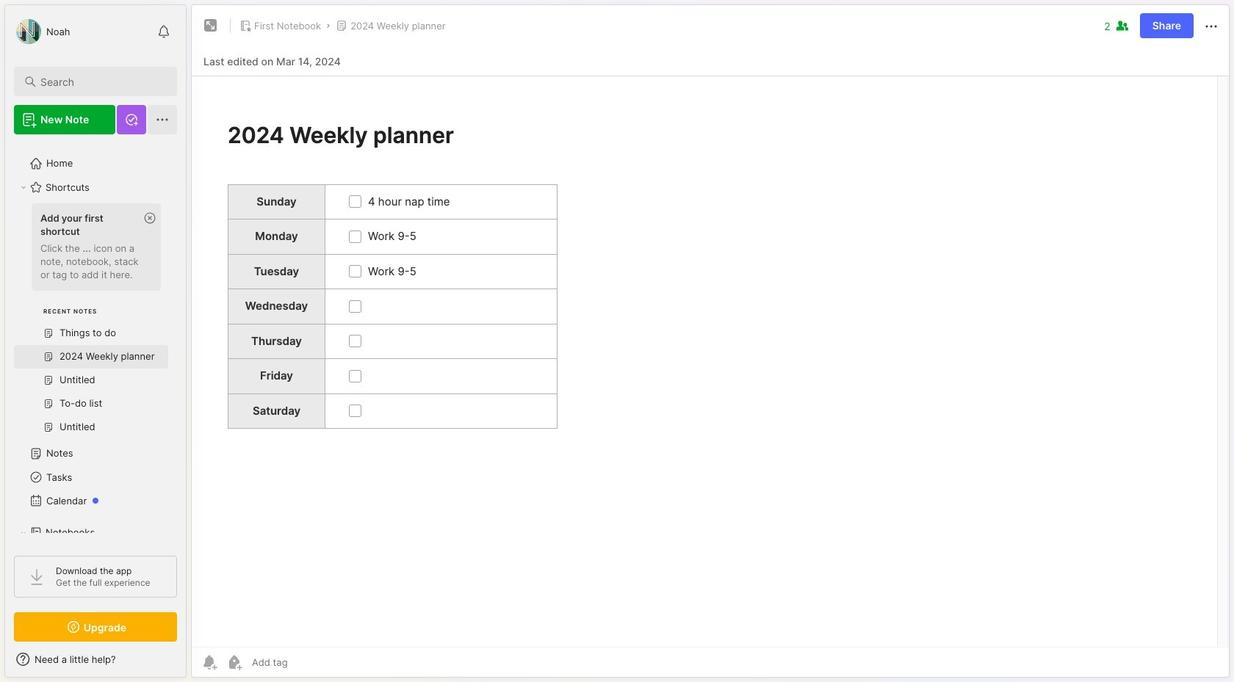 Task type: describe. For each thing, give the bounding box(es) containing it.
Account field
[[14, 17, 70, 46]]

Note Editor text field
[[192, 76, 1229, 647]]

Search text field
[[40, 75, 164, 89]]

expand notebooks image
[[19, 529, 28, 538]]

main element
[[0, 0, 191, 683]]

WHAT'S NEW field
[[5, 648, 186, 672]]

add tag image
[[226, 654, 243, 672]]

expand note image
[[202, 17, 220, 35]]



Task type: vqa. For each thing, say whether or not it's contained in the screenshot.
( for Trash
no



Task type: locate. For each thing, give the bounding box(es) containing it.
none search field inside main element
[[40, 73, 164, 90]]

More actions field
[[1203, 16, 1220, 35]]

add a reminder image
[[201, 654, 218, 672]]

tree
[[5, 143, 186, 672]]

more actions image
[[1203, 17, 1220, 35]]

group
[[14, 199, 168, 448]]

note window element
[[191, 4, 1230, 682]]

Add tag field
[[251, 656, 361, 669]]

group inside main element
[[14, 199, 168, 448]]

None search field
[[40, 73, 164, 90]]

tree inside main element
[[5, 143, 186, 672]]

click to collapse image
[[186, 655, 197, 673]]



